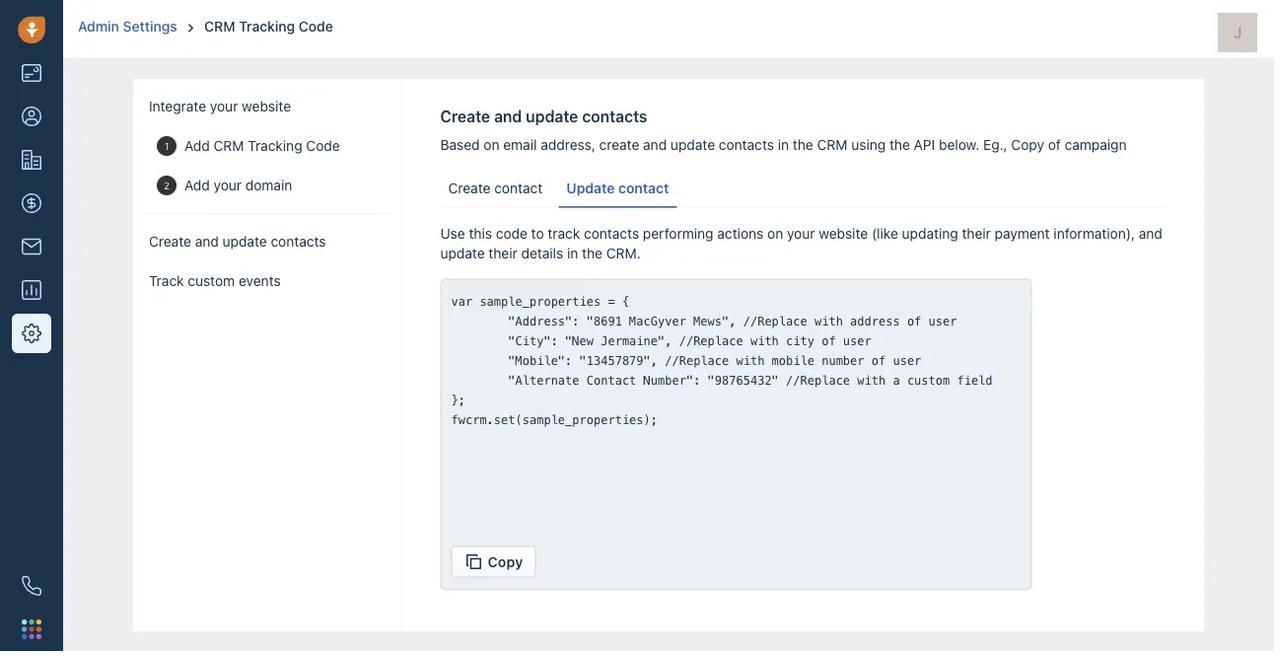 Task type: vqa. For each thing, say whether or not it's contained in the screenshot.
the right on
yes



Task type: locate. For each thing, give the bounding box(es) containing it.
contacts up 'create'
[[582, 107, 648, 126]]

and
[[494, 107, 522, 126], [643, 137, 667, 153], [1139, 225, 1163, 241], [195, 233, 219, 250]]

add crm tracking code
[[185, 138, 340, 154]]

(like
[[872, 225, 899, 241]]

None text field
[[451, 292, 1022, 528]]

1 vertical spatial add
[[185, 177, 210, 193]]

create and update contacts up email
[[441, 107, 648, 126]]

crm
[[204, 18, 235, 35], [818, 137, 848, 153], [214, 138, 244, 154]]

create
[[441, 107, 490, 126], [448, 180, 491, 196], [149, 233, 191, 250]]

1 horizontal spatial on
[[768, 225, 784, 241]]

0 vertical spatial tracking
[[239, 18, 295, 35]]

update down use
[[441, 245, 485, 261]]

below.
[[939, 137, 980, 153]]

update up events
[[223, 233, 267, 250]]

2 vertical spatial create
[[149, 233, 191, 250]]

freshworks switcher image
[[22, 620, 41, 639]]

1
[[164, 140, 169, 151]]

track
[[149, 273, 184, 289]]

update right 'create'
[[671, 137, 715, 153]]

1 vertical spatial your
[[214, 177, 242, 193]]

your for integrate
[[210, 98, 238, 114]]

0 vertical spatial their
[[963, 225, 992, 241]]

add for add your domain
[[185, 177, 210, 193]]

create up track
[[149, 233, 191, 250]]

0 horizontal spatial in
[[567, 245, 579, 261]]

1 vertical spatial tracking
[[248, 138, 303, 154]]

1 vertical spatial copy
[[488, 554, 523, 570]]

contact down 'create'
[[619, 180, 669, 196]]

tracking up integrate your website
[[239, 18, 295, 35]]

contact for create contact
[[495, 180, 543, 196]]

tracking
[[239, 18, 295, 35], [248, 138, 303, 154]]

track
[[548, 225, 580, 241]]

2 contact from the left
[[619, 180, 669, 196]]

0 horizontal spatial website
[[242, 98, 291, 114]]

the left crm.
[[582, 245, 603, 261]]

on
[[484, 137, 500, 153], [768, 225, 784, 241]]

0 vertical spatial create and update contacts
[[441, 107, 648, 126]]

admin settings link
[[78, 18, 181, 35]]

update up 'address,'
[[526, 107, 579, 126]]

use this code to track contacts performing actions on your website (like updating their payment information), and update  their details in the crm.
[[441, 225, 1163, 261]]

details
[[522, 245, 564, 261]]

0 horizontal spatial on
[[484, 137, 500, 153]]

on left email
[[484, 137, 500, 153]]

0 vertical spatial add
[[185, 138, 210, 154]]

crm left using
[[818, 137, 848, 153]]

2 vertical spatial your
[[787, 225, 816, 241]]

0 vertical spatial website
[[242, 98, 291, 114]]

contacts
[[582, 107, 648, 126], [719, 137, 775, 153], [584, 225, 640, 241], [271, 233, 326, 250]]

the left using
[[793, 137, 814, 153]]

0 horizontal spatial the
[[582, 245, 603, 261]]

0 vertical spatial on
[[484, 137, 500, 153]]

on right actions
[[768, 225, 784, 241]]

in
[[778, 137, 789, 153], [567, 245, 579, 261]]

create and update contacts
[[441, 107, 648, 126], [149, 233, 326, 250]]

integrate your website
[[149, 98, 291, 114]]

their down code
[[489, 245, 518, 261]]

2 add from the top
[[185, 177, 210, 193]]

the
[[793, 137, 814, 153], [890, 137, 911, 153], [582, 245, 603, 261]]

create down based
[[448, 180, 491, 196]]

create for update
[[448, 180, 491, 196]]

add your domain
[[185, 177, 292, 193]]

update
[[526, 107, 579, 126], [671, 137, 715, 153], [223, 233, 267, 250], [441, 245, 485, 261]]

1 vertical spatial create
[[448, 180, 491, 196]]

1 add from the top
[[185, 138, 210, 154]]

0 vertical spatial in
[[778, 137, 789, 153]]

in left using
[[778, 137, 789, 153]]

0 horizontal spatial copy
[[488, 554, 523, 570]]

their
[[963, 225, 992, 241], [489, 245, 518, 261]]

create up based
[[441, 107, 490, 126]]

in down track
[[567, 245, 579, 261]]

contacts up events
[[271, 233, 326, 250]]

create and update contacts up events
[[149, 233, 326, 250]]

contacts up crm.
[[584, 225, 640, 241]]

custom
[[188, 273, 235, 289]]

your left "domain"
[[214, 177, 242, 193]]

their left payment
[[963, 225, 992, 241]]

0 horizontal spatial create and update contacts
[[149, 233, 326, 250]]

contact down email
[[495, 180, 543, 196]]

1 vertical spatial website
[[819, 225, 869, 241]]

payment
[[995, 225, 1050, 241]]

1 vertical spatial code
[[306, 138, 340, 154]]

crm down integrate your website
[[214, 138, 244, 154]]

api
[[914, 137, 936, 153]]

1 horizontal spatial website
[[819, 225, 869, 241]]

admin settings
[[78, 18, 177, 35]]

0 vertical spatial create
[[441, 107, 490, 126]]

your right the integrate
[[210, 98, 238, 114]]

the left api
[[890, 137, 911, 153]]

crm right settings
[[204, 18, 235, 35]]

performing
[[643, 225, 714, 241]]

1 horizontal spatial copy
[[1012, 137, 1045, 153]]

and up email
[[494, 107, 522, 126]]

1 horizontal spatial contact
[[619, 180, 669, 196]]

and right 'create'
[[643, 137, 667, 153]]

0 horizontal spatial contact
[[495, 180, 543, 196]]

code
[[496, 225, 528, 241]]

1 vertical spatial on
[[768, 225, 784, 241]]

0 vertical spatial your
[[210, 98, 238, 114]]

your
[[210, 98, 238, 114], [214, 177, 242, 193], [787, 225, 816, 241]]

1 contact from the left
[[495, 180, 543, 196]]

add
[[185, 138, 210, 154], [185, 177, 210, 193]]

crm.
[[607, 245, 641, 261]]

1 horizontal spatial the
[[793, 137, 814, 153]]

1 vertical spatial in
[[567, 245, 579, 261]]

tracking up "domain"
[[248, 138, 303, 154]]

and right information),
[[1139, 225, 1163, 241]]

update
[[567, 180, 615, 196]]

code
[[299, 18, 333, 35], [306, 138, 340, 154]]

website
[[242, 98, 291, 114], [819, 225, 869, 241]]

add right the 1 at the top left
[[185, 138, 210, 154]]

phone element
[[12, 566, 51, 606]]

1 vertical spatial their
[[489, 245, 518, 261]]

the inside use this code to track contacts performing actions on your website (like updating their payment information), and update  their details in the crm.
[[582, 245, 603, 261]]

create
[[599, 137, 640, 153]]

2
[[164, 180, 170, 191]]

your right actions
[[787, 225, 816, 241]]

your for add
[[214, 177, 242, 193]]

eg.,
[[984, 137, 1008, 153]]

contact
[[495, 180, 543, 196], [619, 180, 669, 196]]

add right the 2
[[185, 177, 210, 193]]

copy
[[1012, 137, 1045, 153], [488, 554, 523, 570]]

website up add crm tracking code
[[242, 98, 291, 114]]

update inside use this code to track contacts performing actions on your website (like updating their payment information), and update  their details in the crm.
[[441, 245, 485, 261]]

website left (like in the right top of the page
[[819, 225, 869, 241]]

on inside use this code to track contacts performing actions on your website (like updating their payment information), and update  their details in the crm.
[[768, 225, 784, 241]]

settings
[[123, 18, 177, 35]]



Task type: describe. For each thing, give the bounding box(es) containing it.
this
[[469, 225, 492, 241]]

contacts inside use this code to track contacts performing actions on your website (like updating their payment information), and update  their details in the crm.
[[584, 225, 640, 241]]

updating
[[902, 225, 959, 241]]

track custom events
[[149, 273, 281, 289]]

to
[[532, 225, 544, 241]]

admin
[[78, 18, 119, 35]]

create for based
[[441, 107, 490, 126]]

domain
[[246, 177, 292, 193]]

information),
[[1054, 225, 1136, 241]]

copy button
[[451, 546, 536, 578]]

2 horizontal spatial the
[[890, 137, 911, 153]]

1 horizontal spatial create and update contacts
[[441, 107, 648, 126]]

events
[[239, 273, 281, 289]]

update contact
[[567, 180, 669, 196]]

1 vertical spatial create and update contacts
[[149, 233, 326, 250]]

use
[[441, 225, 465, 241]]

based on email address, create and update contacts in the crm using the api below. eg., copy of campaign
[[441, 137, 1127, 153]]

your inside use this code to track contacts performing actions on your website (like updating their payment information), and update  their details in the crm.
[[787, 225, 816, 241]]

and inside use this code to track contacts performing actions on your website (like updating their payment information), and update  their details in the crm.
[[1139, 225, 1163, 241]]

using
[[852, 137, 886, 153]]

0 horizontal spatial their
[[489, 245, 518, 261]]

campaign
[[1065, 137, 1127, 153]]

contact for update contact
[[619, 180, 669, 196]]

and up "custom"
[[195, 233, 219, 250]]

copy inside copy button
[[488, 554, 523, 570]]

email
[[504, 137, 537, 153]]

crm tracking code
[[204, 18, 333, 35]]

based
[[441, 137, 480, 153]]

address,
[[541, 137, 596, 153]]

add for add crm tracking code
[[185, 138, 210, 154]]

of
[[1049, 137, 1062, 153]]

1 horizontal spatial their
[[963, 225, 992, 241]]

create contact
[[448, 180, 543, 196]]

integrate
[[149, 98, 206, 114]]

contacts up actions
[[719, 137, 775, 153]]

in inside use this code to track contacts performing actions on your website (like updating their payment information), and update  their details in the crm.
[[567, 245, 579, 261]]

0 vertical spatial code
[[299, 18, 333, 35]]

website inside use this code to track contacts performing actions on your website (like updating their payment information), and update  their details in the crm.
[[819, 225, 869, 241]]

0 vertical spatial copy
[[1012, 137, 1045, 153]]

phone image
[[22, 576, 41, 596]]

actions
[[718, 225, 764, 241]]

1 horizontal spatial in
[[778, 137, 789, 153]]



